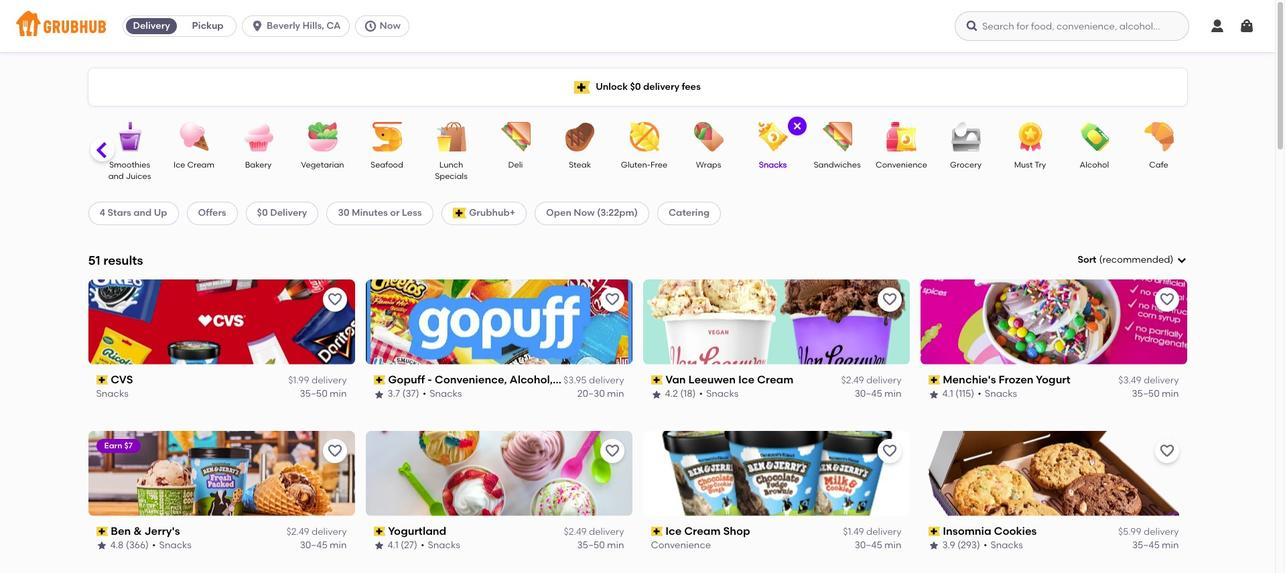 Task type: locate. For each thing, give the bounding box(es) containing it.
open
[[546, 207, 572, 219]]

•
[[423, 388, 426, 400], [699, 388, 703, 400], [978, 388, 982, 400], [152, 540, 156, 551], [421, 540, 425, 551], [984, 540, 988, 551]]

min for cvs
[[330, 388, 347, 400]]

1 vertical spatial ice
[[739, 373, 755, 386]]

0 vertical spatial convenience
[[876, 160, 928, 170]]

delivery
[[133, 20, 170, 32], [270, 207, 307, 219]]

and
[[108, 172, 124, 181], [134, 207, 152, 219]]

4.1 for menchie's frozen yogurt
[[943, 388, 954, 400]]

1 horizontal spatial svg image
[[1210, 18, 1226, 34]]

• down insomnia cookies
[[984, 540, 988, 551]]

(3:22pm)
[[597, 207, 638, 219]]

30
[[338, 207, 350, 219]]

1 horizontal spatial save this restaurant image
[[604, 291, 620, 308]]

• right (115)
[[978, 388, 982, 400]]

& left "more"
[[556, 373, 564, 386]]

subscription pass image left the insomnia
[[929, 527, 941, 536]]

convenience down convenience "image"
[[876, 160, 928, 170]]

now right open
[[574, 207, 595, 219]]

star icon image left 4.1 (115) on the right bottom
[[929, 389, 940, 400]]

1 horizontal spatial ice
[[666, 525, 682, 537]]

$3.95
[[564, 375, 587, 386]]

save this restaurant image
[[327, 291, 343, 308], [1159, 291, 1175, 308], [604, 443, 620, 459], [882, 443, 898, 459], [1159, 443, 1175, 459]]

0 vertical spatial $0
[[630, 81, 641, 92]]

open now (3:22pm)
[[546, 207, 638, 219]]

sandwiches image
[[814, 122, 861, 152]]

1 vertical spatial 4.1
[[388, 540, 399, 551]]

delivery
[[644, 81, 680, 92], [312, 375, 347, 386], [589, 375, 624, 386], [867, 375, 902, 386], [1144, 375, 1179, 386], [312, 526, 347, 538], [589, 526, 624, 538], [867, 526, 902, 538], [1144, 526, 1179, 538]]

min for van leeuwen ice cream
[[885, 388, 902, 400]]

0 horizontal spatial grubhub plus flag logo image
[[453, 208, 466, 219]]

35–50 for menchie's frozen yogurt
[[1133, 388, 1160, 400]]

30–45 for ice cream shop
[[855, 540, 883, 551]]

30 minutes or less
[[338, 207, 422, 219]]

• for convenience,
[[423, 388, 426, 400]]

bakery image
[[235, 122, 282, 152]]

save this restaurant image for cvs
[[327, 291, 343, 308]]

• snacks down jerry's
[[152, 540, 192, 551]]

1 horizontal spatial subscription pass image
[[374, 375, 386, 385]]

4.1 (27)
[[388, 540, 418, 551]]

3.9 (293)
[[943, 540, 981, 551]]

2 horizontal spatial cream
[[757, 373, 794, 386]]

1 horizontal spatial 35–50
[[578, 540, 605, 551]]

30–45 for van leeuwen ice cream
[[855, 388, 883, 400]]

grubhub plus flag logo image for unlock $0 delivery fees
[[575, 81, 591, 94]]

1 horizontal spatial and
[[134, 207, 152, 219]]

save this restaurant image for gopuff - convenience, alcohol, & more
[[604, 291, 620, 308]]

snacks for yogurtland
[[428, 540, 460, 551]]

alcohol
[[1080, 160, 1110, 170]]

alcohol image
[[1072, 122, 1118, 152]]

save this restaurant image for ice cream shop
[[882, 443, 898, 459]]

3.9
[[943, 540, 956, 551]]

• snacks down - at the left of the page
[[423, 388, 462, 400]]

0 horizontal spatial subscription pass image
[[96, 527, 108, 536]]

1 horizontal spatial delivery
[[270, 207, 307, 219]]

min for ben & jerry's
[[330, 540, 347, 551]]

yogurt
[[1036, 373, 1071, 386]]

&
[[556, 373, 564, 386], [134, 525, 142, 537]]

ben & jerry's
[[111, 525, 180, 537]]

1 horizontal spatial convenience
[[876, 160, 928, 170]]

van leeuwen ice cream
[[666, 373, 794, 386]]

save this restaurant button for yogurtland
[[600, 439, 624, 463]]

cvs logo image
[[88, 279, 355, 365]]

0 horizontal spatial save this restaurant image
[[327, 443, 343, 459]]

juices
[[126, 172, 151, 181]]

0 vertical spatial 4.1
[[943, 388, 954, 400]]

$2.49
[[842, 375, 864, 386], [287, 526, 309, 538], [564, 526, 587, 538]]

1 vertical spatial grubhub plus flag logo image
[[453, 208, 466, 219]]

star icon image left the 3.9
[[929, 541, 940, 551]]

and down smoothies
[[108, 172, 124, 181]]

1 horizontal spatial 35–50 min
[[578, 540, 624, 551]]

$2.49 for jerry's
[[287, 526, 309, 538]]

delivery left 30
[[270, 207, 307, 219]]

0 horizontal spatial 35–50 min
[[300, 388, 347, 400]]

must try image
[[1007, 122, 1054, 152]]

hills,
[[303, 20, 324, 32]]

subscription pass image for cvs
[[96, 375, 108, 385]]

subscription pass image left yogurtland
[[374, 527, 386, 536]]

30–45
[[855, 388, 883, 400], [300, 540, 328, 551], [855, 540, 883, 551]]

and left up
[[134, 207, 152, 219]]

snacks for van leeuwen ice cream
[[707, 388, 739, 400]]

grubhub plus flag logo image
[[575, 81, 591, 94], [453, 208, 466, 219]]

delivery for insomnia cookies
[[1144, 526, 1179, 538]]

• for jerry's
[[152, 540, 156, 551]]

0 vertical spatial cream
[[187, 160, 215, 170]]

convenience down ice cream shop
[[651, 540, 711, 551]]

subscription pass image for van leeuwen ice cream
[[651, 375, 663, 385]]

$2.49 delivery
[[842, 375, 902, 386], [287, 526, 347, 538], [564, 526, 624, 538]]

lunch specials image
[[428, 122, 475, 152]]

snacks down - at the left of the page
[[430, 388, 462, 400]]

deli
[[509, 160, 523, 170]]

snacks down jerry's
[[159, 540, 192, 551]]

steak image
[[557, 122, 604, 152]]

wraps
[[696, 160, 722, 170]]

0 vertical spatial grubhub plus flag logo image
[[575, 81, 591, 94]]

save this restaurant button for insomnia cookies
[[1155, 439, 1179, 463]]

seafood image
[[364, 122, 411, 152]]

vegetarian image
[[299, 122, 346, 152]]

star icon image left 4.2 at the right bottom of page
[[651, 389, 662, 400]]

2 vertical spatial cream
[[685, 525, 721, 537]]

1 vertical spatial cream
[[757, 373, 794, 386]]

• snacks for yogurt
[[978, 388, 1018, 400]]

or
[[390, 207, 400, 219]]

insomnia cookies
[[943, 525, 1037, 537]]

cream for ice cream
[[187, 160, 215, 170]]

• snacks down the cookies
[[984, 540, 1023, 551]]

0 horizontal spatial now
[[380, 20, 401, 32]]

grubhub plus flag logo image left grubhub+
[[453, 208, 466, 219]]

0 horizontal spatial delivery
[[133, 20, 170, 32]]

subscription pass image left gopuff
[[374, 375, 386, 385]]

subscription pass image for ice cream shop
[[651, 527, 663, 536]]

shakes image
[[42, 122, 89, 152]]

35–50 for cvs
[[300, 388, 328, 400]]

& up the (366)
[[134, 525, 142, 537]]

earn
[[104, 441, 122, 450]]

1 vertical spatial now
[[574, 207, 595, 219]]

$0 down the bakery on the top left
[[257, 207, 268, 219]]

lunch specials
[[435, 160, 468, 181]]

2 horizontal spatial $2.49 delivery
[[842, 375, 902, 386]]

1 horizontal spatial 4.1
[[943, 388, 954, 400]]

$1.99
[[288, 375, 309, 386]]

• right (37)
[[423, 388, 426, 400]]

none field containing sort
[[1078, 253, 1188, 267]]

gluten-free
[[621, 160, 668, 170]]

• snacks down menchie's frozen yogurt
[[978, 388, 1018, 400]]

star icon image left 3.7
[[374, 389, 384, 400]]

delivery inside button
[[133, 20, 170, 32]]

0 horizontal spatial svg image
[[364, 19, 377, 33]]

star icon image left 4.8
[[96, 541, 107, 551]]

subscription pass image left menchie's
[[929, 375, 941, 385]]

subscription pass image for yogurtland
[[374, 527, 386, 536]]

0 horizontal spatial &
[[134, 525, 142, 537]]

delivery left pickup
[[133, 20, 170, 32]]

snacks for gopuff - convenience, alcohol, & more
[[430, 388, 462, 400]]

save this restaurant image
[[604, 291, 620, 308], [882, 291, 898, 308], [327, 443, 343, 459]]

subscription pass image
[[374, 375, 386, 385], [96, 527, 108, 536]]

save this restaurant image for van leeuwen ice cream
[[882, 291, 898, 308]]

offers
[[198, 207, 226, 219]]

unlock
[[596, 81, 628, 92]]

4 stars and up
[[100, 207, 167, 219]]

beverly
[[267, 20, 300, 32]]

20–30 min
[[578, 388, 624, 400]]

subscription pass image for ben & jerry's
[[96, 527, 108, 536]]

ben & jerry's logo image
[[88, 431, 355, 516]]

1 horizontal spatial $0
[[630, 81, 641, 92]]

3.7
[[388, 388, 400, 400]]

0 vertical spatial delivery
[[133, 20, 170, 32]]

2 horizontal spatial 35–50
[[1133, 388, 1160, 400]]

$2.49 delivery for jerry's
[[287, 526, 347, 538]]

ice cream
[[174, 160, 215, 170]]

results
[[103, 252, 143, 268]]

free
[[651, 160, 668, 170]]

-
[[428, 373, 432, 386]]

min
[[330, 388, 347, 400], [607, 388, 624, 400], [885, 388, 902, 400], [1162, 388, 1179, 400], [330, 540, 347, 551], [607, 540, 624, 551], [885, 540, 902, 551], [1162, 540, 1179, 551]]

• snacks down leeuwen at the right bottom
[[699, 388, 739, 400]]

2 horizontal spatial ice
[[739, 373, 755, 386]]

2 horizontal spatial save this restaurant image
[[882, 291, 898, 308]]

subscription pass image left ice cream shop
[[651, 527, 663, 536]]

3.7 (37)
[[388, 388, 419, 400]]

(18)
[[681, 388, 696, 400]]

0 vertical spatial &
[[556, 373, 564, 386]]

grocery image
[[943, 122, 990, 152]]

0 vertical spatial now
[[380, 20, 401, 32]]

1 vertical spatial and
[[134, 207, 152, 219]]

ice right leeuwen at the right bottom
[[739, 373, 755, 386]]

2 horizontal spatial 35–50 min
[[1133, 388, 1179, 400]]

snacks down menchie's frozen yogurt
[[985, 388, 1018, 400]]

0 vertical spatial subscription pass image
[[374, 375, 386, 385]]

svg image
[[1210, 18, 1226, 34], [364, 19, 377, 33]]

30–45 min
[[855, 388, 902, 400], [300, 540, 347, 551], [855, 540, 902, 551]]

min for insomnia cookies
[[1162, 540, 1179, 551]]

ice
[[174, 160, 185, 170], [739, 373, 755, 386], [666, 525, 682, 537]]

smoothies and juices image
[[106, 122, 153, 152]]

• right (18)
[[699, 388, 703, 400]]

0 horizontal spatial and
[[108, 172, 124, 181]]

2 horizontal spatial $2.49
[[842, 375, 864, 386]]

1 vertical spatial delivery
[[270, 207, 307, 219]]

lunch
[[440, 160, 463, 170]]

up
[[154, 207, 167, 219]]

now right ca
[[380, 20, 401, 32]]

4.1 left the (27)
[[388, 540, 399, 551]]

try
[[1035, 160, 1047, 170]]

subscription pass image for insomnia cookies
[[929, 527, 941, 536]]

$0
[[630, 81, 641, 92], [257, 207, 268, 219]]

specials
[[435, 172, 468, 181]]

None field
[[1078, 253, 1188, 267]]

seafood
[[371, 160, 404, 170]]

cream down ice cream image
[[187, 160, 215, 170]]

deli image
[[492, 122, 539, 152]]

0 horizontal spatial $0
[[257, 207, 268, 219]]

1 vertical spatial convenience
[[651, 540, 711, 551]]

35–50 min
[[300, 388, 347, 400], [1133, 388, 1179, 400], [578, 540, 624, 551]]

30–45 min for ice cream shop
[[855, 540, 902, 551]]

grubhub plus flag logo image left unlock
[[575, 81, 591, 94]]

star icon image
[[374, 389, 384, 400], [651, 389, 662, 400], [929, 389, 940, 400], [96, 541, 107, 551], [374, 541, 384, 551], [929, 541, 940, 551]]

1 horizontal spatial grubhub plus flag logo image
[[575, 81, 591, 94]]

gopuff - convenience, alcohol, & more logo image
[[366, 279, 632, 365]]

delivery for gopuff - convenience, alcohol, & more
[[589, 375, 624, 386]]

ca
[[327, 20, 341, 32]]

1 vertical spatial &
[[134, 525, 142, 537]]

0 horizontal spatial ice
[[174, 160, 185, 170]]

• snacks
[[423, 388, 462, 400], [699, 388, 739, 400], [978, 388, 1018, 400], [152, 540, 192, 551], [421, 540, 460, 551], [984, 540, 1023, 551]]

• snacks for ice
[[699, 388, 739, 400]]

0 horizontal spatial 4.1
[[388, 540, 399, 551]]

ice down ice cream image
[[174, 160, 185, 170]]

30–45 min for van leeuwen ice cream
[[855, 388, 902, 400]]

0 vertical spatial ice
[[174, 160, 185, 170]]

0 horizontal spatial $2.49
[[287, 526, 309, 538]]

$7
[[124, 441, 133, 450]]

main navigation navigation
[[0, 0, 1276, 52]]

0 horizontal spatial 35–50
[[300, 388, 328, 400]]

35–50
[[300, 388, 328, 400], [1133, 388, 1160, 400], [578, 540, 605, 551]]

0 horizontal spatial $2.49 delivery
[[287, 526, 347, 538]]

fees
[[682, 81, 701, 92]]

vegetarian
[[301, 160, 344, 170]]

snacks down yogurtland
[[428, 540, 460, 551]]

subscription pass image left 'van'
[[651, 375, 663, 385]]

cream left shop
[[685, 525, 721, 537]]

subscription pass image left the cvs in the left bottom of the page
[[96, 375, 108, 385]]

$3.49 delivery
[[1119, 375, 1179, 386]]

$0 right unlock
[[630, 81, 641, 92]]

snacks down the cookies
[[991, 540, 1023, 551]]

ice left shop
[[666, 525, 682, 537]]

4.1 left (115)
[[943, 388, 954, 400]]

4
[[100, 207, 105, 219]]

4.1
[[943, 388, 954, 400], [388, 540, 399, 551]]

star icon image for yogurtland
[[374, 541, 384, 551]]

0 vertical spatial and
[[108, 172, 124, 181]]

35–45 min
[[1133, 540, 1179, 551]]

svg image
[[1239, 18, 1256, 34], [251, 19, 264, 33], [966, 19, 979, 33], [792, 121, 803, 131], [1177, 255, 1188, 266]]

1 vertical spatial subscription pass image
[[96, 527, 108, 536]]

star icon image left the 4.1 (27)
[[374, 541, 384, 551]]

snacks for menchie's frozen yogurt
[[985, 388, 1018, 400]]

menchie's frozen yogurt logo image
[[921, 279, 1188, 365]]

• down jerry's
[[152, 540, 156, 551]]

and inside smoothies and juices
[[108, 172, 124, 181]]

subscription pass image left ben in the bottom of the page
[[96, 527, 108, 536]]

frozen
[[999, 373, 1034, 386]]

stars
[[108, 207, 131, 219]]

delivery for yogurtland
[[589, 526, 624, 538]]

0 horizontal spatial cream
[[187, 160, 215, 170]]

1 vertical spatial $0
[[257, 207, 268, 219]]

1 horizontal spatial cream
[[685, 525, 721, 537]]

delivery for menchie's frozen yogurt
[[1144, 375, 1179, 386]]

save this restaurant image for menchie's frozen yogurt
[[1159, 291, 1175, 308]]

jerry's
[[144, 525, 180, 537]]

subscription pass image
[[96, 375, 108, 385], [651, 375, 663, 385], [929, 375, 941, 385], [374, 527, 386, 536], [651, 527, 663, 536], [929, 527, 941, 536]]

2 vertical spatial ice
[[666, 525, 682, 537]]

snacks down van leeuwen ice cream
[[707, 388, 739, 400]]

now
[[380, 20, 401, 32], [574, 207, 595, 219]]

cream down van leeuwen ice cream logo
[[757, 373, 794, 386]]

grubhub plus flag logo image for grubhub+
[[453, 208, 466, 219]]

gopuff
[[388, 373, 425, 386]]

20–30
[[578, 388, 605, 400]]



Task type: vqa. For each thing, say whether or not it's contained in the screenshot.


Task type: describe. For each thing, give the bounding box(es) containing it.
snacks down snacks image
[[759, 160, 787, 170]]

delivery for ben & jerry's
[[312, 526, 347, 538]]

snacks image
[[750, 122, 797, 152]]

• snacks for jerry's
[[152, 540, 192, 551]]

star icon image for van leeuwen ice cream
[[651, 389, 662, 400]]

ice for ice cream
[[174, 160, 185, 170]]

cafe image
[[1136, 122, 1183, 152]]

snacks for ben & jerry's
[[159, 540, 192, 551]]

save this restaurant button for cvs
[[323, 287, 347, 312]]

svg image inside beverly hills, ca 'button'
[[251, 19, 264, 33]]

gluten free image
[[621, 122, 668, 152]]

subscription pass image for menchie's frozen yogurt
[[929, 375, 941, 385]]

van
[[666, 373, 686, 386]]

• right the (27)
[[421, 540, 425, 551]]

snacks for insomnia cookies
[[991, 540, 1023, 551]]

gopuff - convenience, alcohol, & more
[[388, 373, 593, 386]]

$5.99
[[1119, 526, 1142, 538]]

grocery
[[951, 160, 982, 170]]

35–50 for yogurtland
[[578, 540, 605, 551]]

35–50 min for menchie's frozen yogurt
[[1133, 388, 1179, 400]]

$3.95 delivery
[[564, 375, 624, 386]]

alcohol,
[[510, 373, 553, 386]]

sort
[[1078, 254, 1097, 265]]

less
[[402, 207, 422, 219]]

recommended
[[1103, 254, 1171, 265]]

leeuwen
[[689, 373, 736, 386]]

unlock $0 delivery fees
[[596, 81, 701, 92]]

minutes
[[352, 207, 388, 219]]

min for gopuff - convenience, alcohol, & more
[[607, 388, 624, 400]]

subscription pass image for gopuff - convenience, alcohol, & more
[[374, 375, 386, 385]]

$1.99 delivery
[[288, 375, 347, 386]]

$2.49 for ice
[[842, 375, 864, 386]]

insomnia cookies logo image
[[921, 431, 1188, 516]]

insomnia
[[943, 525, 992, 537]]

4.8 (366)
[[110, 540, 149, 551]]

star icon image for ben & jerry's
[[96, 541, 107, 551]]

ice cream image
[[171, 122, 218, 152]]

convenience image
[[879, 122, 925, 152]]

• snacks down yogurtland
[[421, 540, 460, 551]]

smoothies
[[109, 160, 150, 170]]

grubhub+
[[469, 207, 516, 219]]

star icon image for insomnia cookies
[[929, 541, 940, 551]]

beverly hills, ca button
[[242, 15, 355, 37]]

ice cream shop
[[666, 525, 751, 537]]

yogurtland logo image
[[366, 431, 632, 516]]

star icon image for gopuff - convenience, alcohol, & more
[[374, 389, 384, 400]]

ben
[[111, 525, 131, 537]]

catering
[[669, 207, 710, 219]]

0 horizontal spatial convenience
[[651, 540, 711, 551]]

beverly hills, ca
[[267, 20, 341, 32]]

save this restaurant button for gopuff - convenience, alcohol, & more
[[600, 287, 624, 312]]

(115)
[[956, 388, 975, 400]]

steak
[[569, 160, 591, 170]]

4.2 (18)
[[665, 388, 696, 400]]

yogurtland
[[388, 525, 447, 537]]

save this restaurant image for insomnia cookies
[[1159, 443, 1175, 459]]

must try
[[1015, 160, 1047, 170]]

$2.49 delivery for ice
[[842, 375, 902, 386]]

wraps image
[[685, 122, 732, 152]]

min for yogurtland
[[607, 540, 624, 551]]

35–50 min for cvs
[[300, 388, 347, 400]]

1 horizontal spatial now
[[574, 207, 595, 219]]

cookies
[[994, 525, 1037, 537]]

save this restaurant button for van leeuwen ice cream
[[878, 287, 902, 312]]

menchie's
[[943, 373, 997, 386]]

4.2
[[665, 388, 678, 400]]

now inside button
[[380, 20, 401, 32]]

pickup button
[[180, 15, 236, 37]]

4.1 for yogurtland
[[388, 540, 399, 551]]

save this restaurant button for ice cream shop
[[878, 439, 902, 463]]

30–45 for ben & jerry's
[[300, 540, 328, 551]]

35–50 min for yogurtland
[[578, 540, 624, 551]]

svg image inside now button
[[364, 19, 377, 33]]

min for ice cream shop
[[885, 540, 902, 551]]

menchie's frozen yogurt
[[943, 373, 1071, 386]]

4.1 (115)
[[943, 388, 975, 400]]

more
[[566, 373, 593, 386]]

sandwiches
[[814, 160, 861, 170]]

• for ice
[[699, 388, 703, 400]]

4.8
[[110, 540, 124, 551]]

1 horizontal spatial &
[[556, 373, 564, 386]]

delivery button
[[123, 15, 180, 37]]

cafe
[[1150, 160, 1169, 170]]

earn $7
[[104, 441, 133, 450]]

ice for ice cream shop
[[666, 525, 682, 537]]

(366)
[[126, 540, 149, 551]]

ice cream shop logo image
[[643, 431, 910, 516]]

delivery for van leeuwen ice cream
[[867, 375, 902, 386]]

$0 delivery
[[257, 207, 307, 219]]

• snacks for convenience,
[[423, 388, 462, 400]]

now button
[[355, 15, 415, 37]]

bakery
[[245, 160, 272, 170]]

30–45 min for ben & jerry's
[[300, 540, 347, 551]]

min for menchie's frozen yogurt
[[1162, 388, 1179, 400]]

1 horizontal spatial $2.49
[[564, 526, 587, 538]]

(37)
[[403, 388, 419, 400]]

gluten-
[[621, 160, 651, 170]]

Search for food, convenience, alcohol... search field
[[955, 11, 1190, 41]]

(293)
[[958, 540, 981, 551]]

(
[[1100, 254, 1103, 265]]

delivery for ice cream shop
[[867, 526, 902, 538]]

smoothies and juices
[[108, 160, 151, 181]]

$3.49
[[1119, 375, 1142, 386]]

star icon image for menchie's frozen yogurt
[[929, 389, 940, 400]]

• for yogurt
[[978, 388, 982, 400]]

convenience,
[[435, 373, 507, 386]]

save this restaurant image for yogurtland
[[604, 443, 620, 459]]

shop
[[724, 525, 751, 537]]

cvs
[[111, 373, 133, 386]]

$1.49
[[844, 526, 864, 538]]

sort ( recommended )
[[1078, 254, 1174, 265]]

)
[[1171, 254, 1174, 265]]

snacks down the cvs in the left bottom of the page
[[96, 388, 129, 400]]

delivery for cvs
[[312, 375, 347, 386]]

$5.99 delivery
[[1119, 526, 1179, 538]]

must
[[1015, 160, 1033, 170]]

cream for ice cream shop
[[685, 525, 721, 537]]

1 horizontal spatial $2.49 delivery
[[564, 526, 624, 538]]

$1.49 delivery
[[844, 526, 902, 538]]

van leeuwen ice cream logo image
[[643, 279, 910, 365]]

51
[[88, 252, 100, 268]]

save this restaurant button for menchie's frozen yogurt
[[1155, 287, 1179, 312]]



